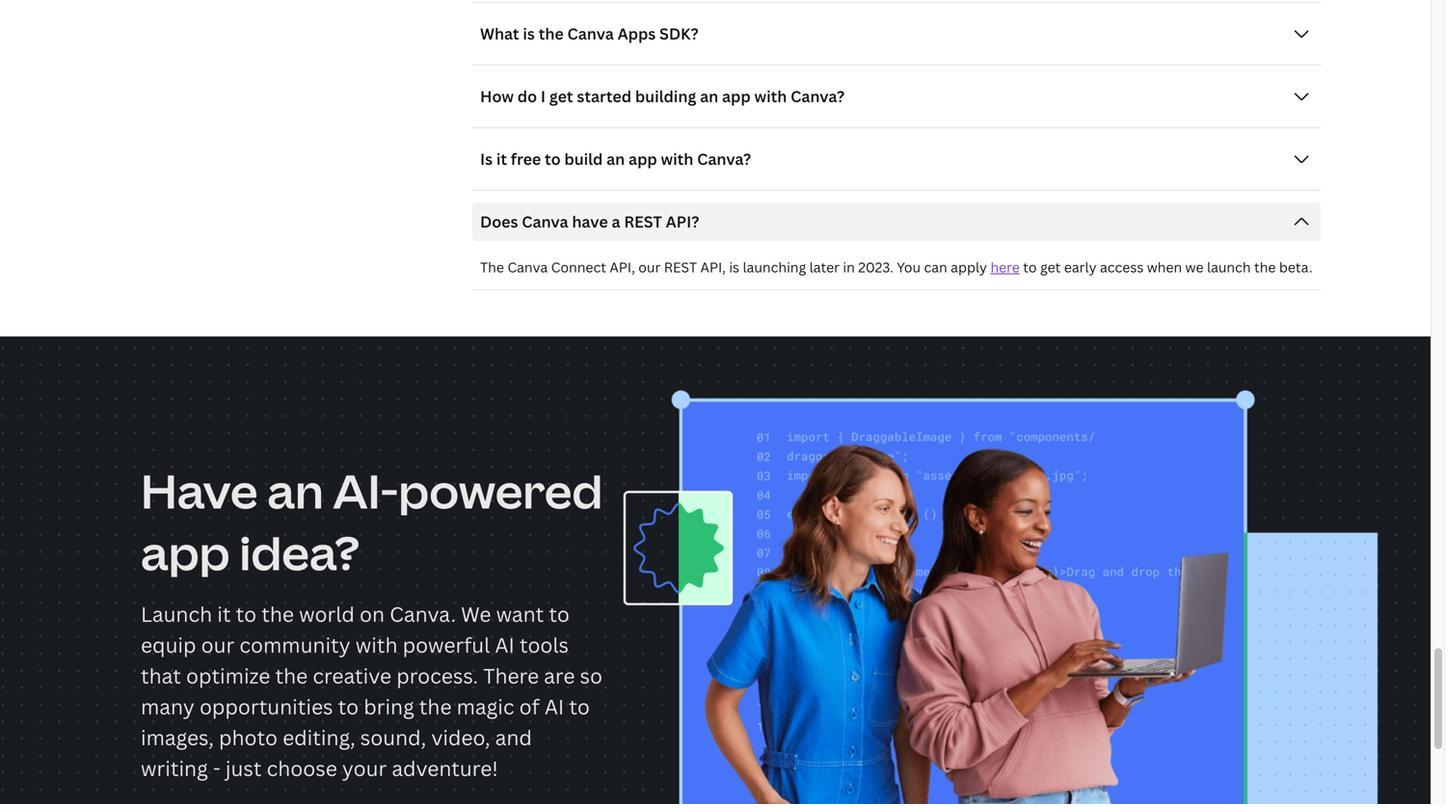 Task type: vqa. For each thing, say whether or not it's contained in the screenshot.
Print with Canva
no



Task type: describe. For each thing, give the bounding box(es) containing it.
the
[[480, 258, 504, 276]]

later
[[810, 258, 840, 276]]

and
[[495, 724, 532, 751]]

canva.
[[390, 600, 456, 628]]

there
[[483, 662, 539, 689]]

early
[[1064, 258, 1097, 276]]

0 horizontal spatial ai
[[495, 631, 515, 659]]

apps
[[618, 23, 656, 44]]

apply
[[951, 258, 987, 276]]

2023.
[[858, 258, 894, 276]]

in
[[843, 258, 855, 276]]

the down process.
[[419, 693, 452, 720]]

1 horizontal spatial is
[[729, 258, 740, 276]]

app inside dropdown button
[[722, 86, 751, 107]]

does canva have a rest api? button
[[472, 203, 1321, 241]]

magic
[[457, 693, 514, 720]]

get inside dropdown button
[[549, 86, 573, 107]]

opportunities
[[200, 693, 333, 720]]

just
[[226, 754, 262, 782]]

so
[[580, 662, 603, 689]]

build
[[564, 149, 603, 169]]

building
[[635, 86, 696, 107]]

we
[[461, 600, 491, 628]]

rest inside dropdown button
[[624, 211, 662, 232]]

world
[[299, 600, 355, 628]]

is
[[480, 149, 493, 169]]

1 horizontal spatial our
[[639, 258, 661, 276]]

it for launch
[[217, 600, 231, 628]]

an inside dropdown button
[[607, 149, 625, 169]]

do
[[518, 86, 537, 107]]

it for is
[[496, 149, 507, 169]]

canva? inside dropdown button
[[791, 86, 845, 107]]

to up tools
[[549, 600, 570, 628]]

what
[[480, 23, 519, 44]]

the canva connect api, our rest api, is launching later in 2023. you can apply here to get early access when we launch the beta.
[[480, 258, 1313, 276]]

we
[[1185, 258, 1204, 276]]

is inside dropdown button
[[523, 23, 535, 44]]

editing,
[[283, 724, 355, 751]]

what is the canva apps sdk? button
[[472, 14, 1321, 53]]

adventure!
[[392, 754, 498, 782]]

launch it to the world on canva. we want to equip our community with powerful ai tools that optimize the creative process. there are so many opportunities to bring the magic of ai to images, photo editing, sound, video, and writing - just choose your adventure!
[[141, 600, 603, 782]]

1 vertical spatial ai
[[545, 693, 564, 720]]

2 api, from the left
[[700, 258, 726, 276]]

process.
[[396, 662, 478, 689]]

canva? inside dropdown button
[[697, 149, 751, 169]]

an inside dropdown button
[[700, 86, 718, 107]]

with inside dropdown button
[[754, 86, 787, 107]]

want
[[496, 600, 544, 628]]

with inside dropdown button
[[661, 149, 694, 169]]

canva for connect
[[507, 258, 548, 276]]

-
[[213, 754, 221, 782]]

access
[[1100, 258, 1144, 276]]

images,
[[141, 724, 214, 751]]

here link
[[991, 258, 1020, 276]]

does canva have a rest api?
[[480, 211, 699, 232]]

is it free to build an app with canva?
[[480, 149, 751, 169]]

the up community on the bottom
[[262, 600, 294, 628]]



Task type: locate. For each thing, give the bounding box(es) containing it.
a
[[612, 211, 620, 232]]

idea?
[[239, 521, 360, 584]]

2 vertical spatial an
[[267, 459, 324, 522]]

you
[[897, 258, 921, 276]]

launching
[[743, 258, 806, 276]]

have an ai-powered app idea?
[[141, 459, 603, 584]]

1 horizontal spatial canva?
[[791, 86, 845, 107]]

app inside have an ai-powered app idea?
[[141, 521, 230, 584]]

0 horizontal spatial it
[[217, 600, 231, 628]]

an
[[700, 86, 718, 107], [607, 149, 625, 169], [267, 459, 324, 522]]

2 vertical spatial app
[[141, 521, 230, 584]]

an inside have an ai-powered app idea?
[[267, 459, 324, 522]]

it
[[496, 149, 507, 169], [217, 600, 231, 628]]

0 vertical spatial is
[[523, 23, 535, 44]]

on
[[360, 600, 385, 628]]

equip
[[141, 631, 196, 659]]

is right what at the left
[[523, 23, 535, 44]]

rest
[[624, 211, 662, 232], [664, 258, 697, 276]]

get right i
[[549, 86, 573, 107]]

an left ai-
[[267, 459, 324, 522]]

api,
[[610, 258, 635, 276], [700, 258, 726, 276]]

1 horizontal spatial rest
[[664, 258, 697, 276]]

0 horizontal spatial app
[[141, 521, 230, 584]]

with inside launch it to the world on canva. we want to equip our community with powerful ai tools that optimize the creative process. there are so many opportunities to bring the magic of ai to images, photo editing, sound, video, and writing - just choose your adventure!
[[356, 631, 398, 659]]

1 vertical spatial canva
[[522, 211, 568, 232]]

the
[[539, 23, 564, 44], [1254, 258, 1276, 276], [262, 600, 294, 628], [275, 662, 308, 689], [419, 693, 452, 720]]

api?
[[666, 211, 699, 232]]

here
[[991, 258, 1020, 276]]

canva for have
[[522, 211, 568, 232]]

the right what at the left
[[539, 23, 564, 44]]

1 vertical spatial get
[[1040, 258, 1061, 276]]

api, left launching at right
[[700, 258, 726, 276]]

0 vertical spatial with
[[754, 86, 787, 107]]

an right build
[[607, 149, 625, 169]]

app up launch
[[141, 521, 230, 584]]

to down so at the bottom of the page
[[569, 693, 590, 720]]

our up optimize
[[201, 631, 235, 659]]

powerful
[[403, 631, 490, 659]]

1 horizontal spatial get
[[1040, 258, 1061, 276]]

is
[[523, 23, 535, 44], [729, 258, 740, 276]]

0 horizontal spatial our
[[201, 631, 235, 659]]

2 vertical spatial with
[[356, 631, 398, 659]]

our right connect
[[639, 258, 661, 276]]

2 vertical spatial canva
[[507, 258, 548, 276]]

how
[[480, 86, 514, 107]]

canva left have
[[522, 211, 568, 232]]

i
[[541, 86, 546, 107]]

get left early
[[1040, 258, 1061, 276]]

to right free at the top left
[[545, 149, 561, 169]]

community
[[239, 631, 351, 659]]

1 horizontal spatial an
[[607, 149, 625, 169]]

the left beta.
[[1254, 258, 1276, 276]]

to up community on the bottom
[[236, 600, 257, 628]]

is left launching at right
[[729, 258, 740, 276]]

ai right of
[[545, 693, 564, 720]]

app inside dropdown button
[[629, 149, 657, 169]]

your
[[342, 754, 387, 782]]

0 vertical spatial canva
[[567, 23, 614, 44]]

app right build
[[629, 149, 657, 169]]

app right building
[[722, 86, 751, 107]]

it right launch
[[217, 600, 231, 628]]

1 horizontal spatial it
[[496, 149, 507, 169]]

it inside launch it to the world on canva. we want to equip our community with powerful ai tools that optimize the creative process. there are so many opportunities to bring the magic of ai to images, photo editing, sound, video, and writing - just choose your adventure!
[[217, 600, 231, 628]]

sound,
[[360, 724, 426, 751]]

1 vertical spatial is
[[729, 258, 740, 276]]

video,
[[431, 724, 490, 751]]

0 vertical spatial get
[[549, 86, 573, 107]]

1 vertical spatial an
[[607, 149, 625, 169]]

does
[[480, 211, 518, 232]]

have
[[572, 211, 608, 232]]

beta.
[[1279, 258, 1313, 276]]

can
[[924, 258, 948, 276]]

0 horizontal spatial is
[[523, 23, 535, 44]]

choose
[[267, 754, 337, 782]]

free
[[511, 149, 541, 169]]

that
[[141, 662, 181, 689]]

2 horizontal spatial with
[[754, 86, 787, 107]]

many
[[141, 693, 195, 720]]

optimize
[[186, 662, 270, 689]]

1 vertical spatial it
[[217, 600, 231, 628]]

rest right a
[[624, 211, 662, 232]]

canva left apps
[[567, 23, 614, 44]]

our
[[639, 258, 661, 276], [201, 631, 235, 659]]

our inside launch it to the world on canva. we want to equip our community with powerful ai tools that optimize the creative process. there are so many opportunities to bring the magic of ai to images, photo editing, sound, video, and writing - just choose your adventure!
[[201, 631, 235, 659]]

1 horizontal spatial with
[[661, 149, 694, 169]]

it right is
[[496, 149, 507, 169]]

creative
[[313, 662, 392, 689]]

1 horizontal spatial api,
[[700, 258, 726, 276]]

how do i get started building an app with canva? button
[[472, 77, 1321, 116]]

0 horizontal spatial with
[[356, 631, 398, 659]]

ai
[[495, 631, 515, 659], [545, 693, 564, 720]]

to right here link
[[1023, 258, 1037, 276]]

ai up there
[[495, 631, 515, 659]]

2 horizontal spatial an
[[700, 86, 718, 107]]

2 horizontal spatial app
[[722, 86, 751, 107]]

launch
[[141, 600, 212, 628]]

to down the creative
[[338, 693, 359, 720]]

tools
[[520, 631, 569, 659]]

0 vertical spatial our
[[639, 258, 661, 276]]

0 horizontal spatial rest
[[624, 211, 662, 232]]

0 horizontal spatial canva?
[[697, 149, 751, 169]]

is it free to build an app with canva? button
[[472, 140, 1321, 178]]

0 vertical spatial an
[[700, 86, 718, 107]]

to
[[545, 149, 561, 169], [1023, 258, 1037, 276], [236, 600, 257, 628], [549, 600, 570, 628], [338, 693, 359, 720], [569, 693, 590, 720]]

what is the canva apps sdk?
[[480, 23, 699, 44]]

connect
[[551, 258, 606, 276]]

1 vertical spatial with
[[661, 149, 694, 169]]

api, right connect
[[610, 258, 635, 276]]

to inside dropdown button
[[545, 149, 561, 169]]

0 horizontal spatial an
[[267, 459, 324, 522]]

sdk?
[[660, 23, 699, 44]]

1 horizontal spatial ai
[[545, 693, 564, 720]]

the down community on the bottom
[[275, 662, 308, 689]]

1 api, from the left
[[610, 258, 635, 276]]

ai-
[[333, 459, 398, 522]]

with
[[754, 86, 787, 107], [661, 149, 694, 169], [356, 631, 398, 659]]

when
[[1147, 258, 1182, 276]]

rest down api?
[[664, 258, 697, 276]]

canva right the
[[507, 258, 548, 276]]

it inside is it free to build an app with canva? dropdown button
[[496, 149, 507, 169]]

powered
[[398, 459, 603, 522]]

1 vertical spatial canva?
[[697, 149, 751, 169]]

get
[[549, 86, 573, 107], [1040, 258, 1061, 276]]

1 vertical spatial our
[[201, 631, 235, 659]]

0 vertical spatial rest
[[624, 211, 662, 232]]

0 vertical spatial ai
[[495, 631, 515, 659]]

are
[[544, 662, 575, 689]]

how do i get started building an app with canva?
[[480, 86, 845, 107]]

of
[[519, 693, 540, 720]]

the inside what is the canva apps sdk? dropdown button
[[539, 23, 564, 44]]

canva
[[567, 23, 614, 44], [522, 211, 568, 232], [507, 258, 548, 276]]

an right building
[[700, 86, 718, 107]]

app
[[722, 86, 751, 107], [629, 149, 657, 169], [141, 521, 230, 584]]

0 vertical spatial it
[[496, 149, 507, 169]]

0 vertical spatial canva?
[[791, 86, 845, 107]]

launch
[[1207, 258, 1251, 276]]

bring
[[364, 693, 414, 720]]

1 vertical spatial app
[[629, 149, 657, 169]]

0 vertical spatial app
[[722, 86, 751, 107]]

photo
[[219, 724, 278, 751]]

canva?
[[791, 86, 845, 107], [697, 149, 751, 169]]

started
[[577, 86, 632, 107]]

0 horizontal spatial get
[[549, 86, 573, 107]]

1 vertical spatial rest
[[664, 258, 697, 276]]

writing
[[141, 754, 208, 782]]

have
[[141, 459, 258, 522]]

0 horizontal spatial api,
[[610, 258, 635, 276]]

1 horizontal spatial app
[[629, 149, 657, 169]]



